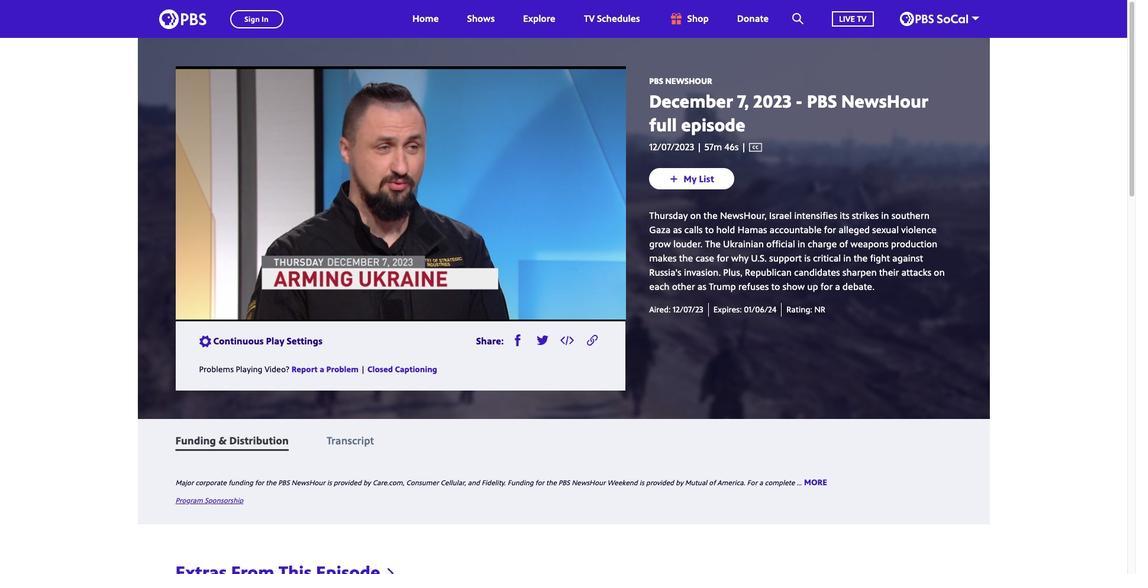 Task type: vqa. For each thing, say whether or not it's contained in the screenshot.
THE BACK TO TOP button
no



Task type: locate. For each thing, give the bounding box(es) containing it.
is down transcript
[[327, 478, 332, 488]]

newshour
[[666, 75, 713, 86], [842, 89, 929, 113], [292, 478, 325, 488], [572, 478, 606, 488]]

problems
[[199, 363, 234, 375]]

2 horizontal spatial is
[[805, 252, 811, 265]]

0 horizontal spatial provided
[[334, 478, 362, 488]]

weekend
[[608, 478, 638, 488]]

fight
[[871, 252, 891, 265]]

0 horizontal spatial by
[[364, 478, 371, 488]]

by left care.com, on the bottom of page
[[364, 478, 371, 488]]

a
[[836, 280, 841, 293], [320, 363, 324, 375], [760, 478, 764, 488]]

tab list
[[138, 419, 990, 462]]

| left 57m
[[697, 141, 703, 154]]

for right fidelity.
[[536, 478, 545, 488]]

provided
[[334, 478, 362, 488], [646, 478, 674, 488]]

…
[[797, 478, 802, 488]]

production
[[892, 238, 938, 251]]

each
[[650, 280, 670, 293]]

charge
[[808, 238, 838, 251]]

live
[[840, 13, 856, 24]]

0 horizontal spatial tv
[[584, 12, 595, 25]]

0 vertical spatial funding
[[176, 433, 216, 447]]

playing
[[236, 363, 263, 375]]

pbs image
[[159, 6, 206, 32]]

tv schedules
[[584, 12, 640, 25]]

as down invasion.
[[698, 280, 707, 293]]

tv
[[584, 12, 595, 25], [858, 13, 867, 24]]

funding left & at the bottom left of the page
[[176, 433, 216, 447]]

for right up on the right
[[821, 280, 833, 293]]

as left calls on the right top of the page
[[673, 223, 682, 236]]

expires:
[[714, 304, 742, 315]]

funding & distribution link
[[176, 433, 289, 447]]

weapons
[[851, 238, 889, 251]]

attacks
[[902, 266, 932, 279]]

a right report
[[320, 363, 324, 375]]

tv right live
[[858, 13, 867, 24]]

1 horizontal spatial of
[[840, 238, 849, 251]]

problem
[[326, 363, 359, 375]]

provided left 'mutual'
[[646, 478, 674, 488]]

tab list containing funding & distribution
[[138, 419, 990, 462]]

facebook image
[[512, 335, 524, 347]]

corporate
[[196, 478, 227, 488]]

the up hold
[[704, 209, 718, 222]]

0 vertical spatial a
[[836, 280, 841, 293]]

1 vertical spatial as
[[698, 280, 707, 293]]

0 vertical spatial to
[[706, 223, 714, 236]]

u.s.
[[752, 252, 767, 265]]

to up the
[[706, 223, 714, 236]]

is right weekend
[[640, 478, 645, 488]]

0 horizontal spatial in
[[798, 238, 806, 251]]

0 vertical spatial in
[[882, 209, 890, 222]]

0 horizontal spatial funding
[[176, 433, 216, 447]]

support
[[770, 252, 802, 265]]

2 horizontal spatial a
[[836, 280, 841, 293]]

tv left the schedules
[[584, 12, 595, 25]]

by left 'mutual'
[[676, 478, 684, 488]]

1 horizontal spatial a
[[760, 478, 764, 488]]

pbs newshour december 7, 2023 - pbs newshour full episode
[[650, 75, 929, 137]]

pbs right funding
[[278, 478, 290, 488]]

debate.
[[843, 280, 875, 293]]

tv schedules link
[[572, 0, 652, 38]]

1 horizontal spatial funding
[[508, 478, 534, 488]]

twitter image
[[537, 335, 549, 347]]

donate link
[[726, 0, 781, 38]]

on right attacks
[[934, 266, 946, 279]]

pbs right the -
[[807, 89, 838, 113]]

0 vertical spatial on
[[691, 209, 702, 222]]

pbs socal | kcet image
[[900, 12, 968, 26]]

fidelity.
[[482, 478, 506, 488]]

1 horizontal spatial in
[[844, 252, 852, 265]]

rating:
[[787, 304, 813, 315]]

1 vertical spatial in
[[798, 238, 806, 251]]

in up sharpen
[[844, 252, 852, 265]]

2 horizontal spatial in
[[882, 209, 890, 222]]

calls
[[685, 223, 703, 236]]

2 vertical spatial a
[[760, 478, 764, 488]]

mutual
[[685, 478, 708, 488]]

&
[[219, 433, 227, 447]]

of right 'mutual'
[[709, 478, 716, 488]]

accountable
[[770, 223, 822, 236]]

as
[[673, 223, 682, 236], [698, 280, 707, 293]]

1 horizontal spatial tv
[[858, 13, 867, 24]]

closed captioning link
[[368, 363, 438, 375]]

| left closed
[[361, 363, 366, 375]]

0 horizontal spatial of
[[709, 478, 716, 488]]

for
[[825, 223, 837, 236], [717, 252, 729, 265], [821, 280, 833, 293], [255, 478, 264, 488], [536, 478, 545, 488]]

1 vertical spatial to
[[772, 280, 781, 293]]

2 provided from the left
[[646, 478, 674, 488]]

funding
[[176, 433, 216, 447], [508, 478, 534, 488]]

critical
[[813, 252, 842, 265]]

in up sexual
[[882, 209, 890, 222]]

southern
[[892, 209, 930, 222]]

1 by from the left
[[364, 478, 371, 488]]

1 vertical spatial of
[[709, 478, 716, 488]]

shows
[[468, 12, 495, 25]]

funding right fidelity.
[[508, 478, 534, 488]]

major
[[176, 478, 194, 488]]

1 vertical spatial a
[[320, 363, 324, 375]]

of
[[840, 238, 849, 251], [709, 478, 716, 488]]

for
[[748, 478, 758, 488]]

0 vertical spatial of
[[840, 238, 849, 251]]

1 horizontal spatial provided
[[646, 478, 674, 488]]

0 horizontal spatial to
[[706, 223, 714, 236]]

provided left care.com, on the bottom of page
[[334, 478, 362, 488]]

is
[[805, 252, 811, 265], [327, 478, 332, 488], [640, 478, 645, 488]]

sharpen
[[843, 266, 877, 279]]

episode
[[682, 112, 746, 137]]

schedules
[[597, 12, 640, 25]]

on up calls on the right top of the page
[[691, 209, 702, 222]]

on
[[691, 209, 702, 222], [934, 266, 946, 279]]

1 horizontal spatial by
[[676, 478, 684, 488]]

of down alleged
[[840, 238, 849, 251]]

0 horizontal spatial as
[[673, 223, 682, 236]]

captioning
[[395, 363, 438, 375]]

is up the candidates
[[805, 252, 811, 265]]

program sponsorship link
[[176, 495, 243, 506]]

0 horizontal spatial a
[[320, 363, 324, 375]]

of inside thursday on the newshour, israel intensifies its strikes in southern gaza as calls to hold hamas accountable for alleged sexual violence grow louder. the ukrainian official in charge of weapons production makes the case for why u.s. support is critical in the fight against russia's invasion. plus, republican candidates sharpen their attacks on each other as trump refuses to show up for a debate.
[[840, 238, 849, 251]]

1 vertical spatial on
[[934, 266, 946, 279]]

sexual
[[873, 223, 900, 236]]

live tv link
[[821, 0, 886, 38]]

consumer
[[406, 478, 439, 488]]

up
[[808, 280, 819, 293]]

invasion.
[[684, 266, 721, 279]]

2 vertical spatial in
[[844, 252, 852, 265]]

in down accountable
[[798, 238, 806, 251]]

video?
[[265, 363, 290, 375]]

continuous play settings
[[213, 335, 323, 348]]

2 by from the left
[[676, 478, 684, 488]]

to down republican
[[772, 280, 781, 293]]

care.com,
[[373, 478, 405, 488]]

-
[[796, 89, 803, 113]]

explore
[[523, 12, 556, 25]]

0 horizontal spatial is
[[327, 478, 332, 488]]

candidates
[[795, 266, 841, 279]]

by
[[364, 478, 371, 488], [676, 478, 684, 488]]

aired:           12/07/23
[[650, 304, 704, 315]]

1 vertical spatial funding
[[508, 478, 534, 488]]

0 horizontal spatial |
[[361, 363, 366, 375]]

alleged
[[839, 223, 870, 236]]

in
[[882, 209, 890, 222], [798, 238, 806, 251], [844, 252, 852, 265]]

| right 57m
[[739, 141, 749, 154]]

to
[[706, 223, 714, 236], [772, 280, 781, 293]]

a left "debate."
[[836, 280, 841, 293]]

a right for in the bottom right of the page
[[760, 478, 764, 488]]

pbs up december
[[650, 75, 664, 86]]

0 horizontal spatial on
[[691, 209, 702, 222]]



Task type: describe. For each thing, give the bounding box(es) containing it.
transcript link
[[327, 433, 374, 447]]

explore link
[[512, 0, 568, 38]]

trump
[[709, 280, 736, 293]]

israel
[[770, 209, 792, 222]]

funding inside tab list
[[176, 433, 216, 447]]

report
[[292, 363, 318, 375]]

cellular,
[[441, 478, 466, 488]]

thursday on the newshour, israel intensifies its strikes in southern gaza as calls to hold hamas accountable for alleged sexual violence grow louder. the ukrainian official in charge of weapons production makes the case for why u.s. support is critical in the fight against russia's invasion. plus, republican candidates sharpen their attacks on each other as trump refuses to show up for a debate.
[[650, 209, 946, 293]]

thursday
[[650, 209, 688, 222]]

its
[[840, 209, 850, 222]]

for left why
[[717, 252, 729, 265]]

home link
[[401, 0, 451, 38]]

the right funding
[[266, 478, 277, 488]]

home
[[413, 12, 439, 25]]

newshour,
[[721, 209, 767, 222]]

settings
[[287, 335, 323, 348]]

continuous
[[213, 335, 264, 348]]

refuses
[[739, 280, 769, 293]]

violence
[[902, 223, 937, 236]]

their
[[880, 266, 900, 279]]

1 horizontal spatial to
[[772, 280, 781, 293]]

play
[[266, 335, 285, 348]]

pbs left weekend
[[559, 478, 570, 488]]

for up charge
[[825, 223, 837, 236]]

hold
[[717, 223, 736, 236]]

intensifies
[[795, 209, 838, 222]]

2023
[[754, 89, 792, 113]]

complete
[[765, 478, 795, 488]]

1 horizontal spatial on
[[934, 266, 946, 279]]

shop link
[[657, 0, 721, 38]]

hamas
[[738, 223, 768, 236]]

plus,
[[724, 266, 743, 279]]

the right fidelity.
[[547, 478, 557, 488]]

more
[[805, 476, 828, 488]]

donate
[[738, 12, 769, 25]]

for right funding
[[255, 478, 264, 488]]

1 provided from the left
[[334, 478, 362, 488]]

republican
[[745, 266, 792, 279]]

and
[[468, 478, 480, 488]]

1 horizontal spatial |
[[697, 141, 703, 154]]

report a problem button
[[292, 362, 359, 376]]

01/06/24
[[744, 304, 777, 315]]

2 horizontal spatial |
[[739, 141, 749, 154]]

full
[[650, 112, 677, 137]]

makes
[[650, 252, 677, 265]]

search image
[[793, 13, 804, 24]]

live tv
[[840, 13, 867, 24]]

expires:         01/06/24
[[714, 304, 777, 315]]

louder.
[[674, 238, 703, 251]]

major corporate funding for the pbs newshour is provided by care.com, consumer cellular, and fidelity. funding for the pbs newshour weekend is provided by mutual of america. for a complete … more
[[176, 476, 828, 488]]

funding inside major corporate funding for the pbs newshour is provided by care.com, consumer cellular, and fidelity. funding for the pbs newshour weekend is provided by mutual of america. for a complete … more
[[508, 478, 534, 488]]

transcript
[[327, 433, 374, 447]]

7,
[[738, 89, 750, 113]]

strikes
[[852, 209, 879, 222]]

official
[[767, 238, 796, 251]]

program sponsorship
[[176, 495, 243, 506]]

12/07/2023
[[650, 141, 695, 154]]

is inside thursday on the newshour, israel intensifies its strikes in southern gaza as calls to hold hamas accountable for alleged sexual violence grow louder. the ukrainian official in charge of weapons production makes the case for why u.s. support is critical in the fight against russia's invasion. plus, republican candidates sharpen their attacks on each other as trump refuses to show up for a debate.
[[805, 252, 811, 265]]

shop
[[688, 12, 709, 25]]

the down 'louder.'
[[680, 252, 694, 265]]

distribution
[[230, 433, 289, 447]]

a inside major corporate funding for the pbs newshour is provided by care.com, consumer cellular, and fidelity. funding for the pbs newshour weekend is provided by mutual of america. for a complete … more
[[760, 478, 764, 488]]

problems playing video? report a problem | closed captioning
[[199, 363, 438, 375]]

nr
[[815, 304, 826, 315]]

more button
[[802, 476, 828, 489]]

12/07/23
[[673, 304, 704, 315]]

0 vertical spatial as
[[673, 223, 682, 236]]

of inside major corporate funding for the pbs newshour is provided by care.com, consumer cellular, and fidelity. funding for the pbs newshour weekend is provided by mutual of america. for a complete … more
[[709, 478, 716, 488]]

show
[[783, 280, 805, 293]]

share:
[[477, 335, 504, 348]]

closed
[[368, 363, 393, 375]]

1 horizontal spatial as
[[698, 280, 707, 293]]

46s
[[725, 141, 739, 154]]

pbs newshour link
[[650, 75, 713, 86]]

grow
[[650, 238, 671, 251]]

1 horizontal spatial is
[[640, 478, 645, 488]]

rating: nr
[[787, 304, 826, 315]]

funding
[[229, 478, 253, 488]]

the up sharpen
[[854, 252, 868, 265]]

why
[[732, 252, 749, 265]]

funding & distribution tab panel
[[138, 462, 990, 524]]

a inside thursday on the newshour, israel intensifies its strikes in southern gaza as calls to hold hamas accountable for alleged sexual violence grow louder. the ukrainian official in charge of weapons production makes the case for why u.s. support is critical in the fight against russia's invasion. plus, republican candidates sharpen their attacks on each other as trump refuses to show up for a debate.
[[836, 280, 841, 293]]

program
[[176, 495, 203, 506]]

against
[[893, 252, 924, 265]]

sponsorship
[[205, 495, 243, 506]]

case
[[696, 252, 715, 265]]

57m
[[705, 141, 723, 154]]

funding & distribution
[[176, 433, 289, 447]]

america.
[[718, 478, 746, 488]]



